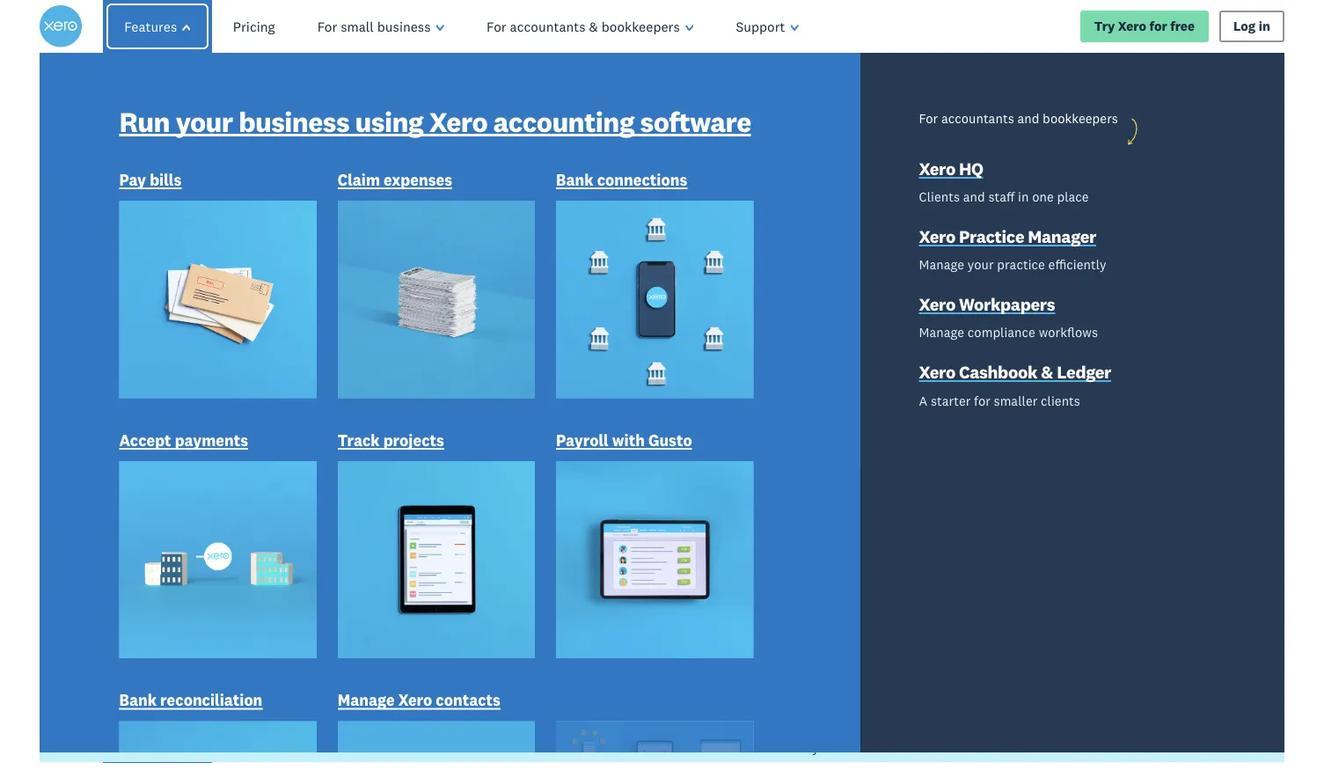 Task type: vqa. For each thing, say whether or not it's contained in the screenshot.


Task type: describe. For each thing, give the bounding box(es) containing it.
try
[[1095, 18, 1116, 34]]

for small business
[[317, 18, 431, 35]]

bank for bank connections
[[556, 170, 594, 189]]

accept
[[119, 430, 171, 449]]

xero workpapers
[[919, 293, 1056, 315]]

buy now and save link
[[326, 731, 434, 750]]

1 vertical spatial and
[[964, 189, 986, 205]]

manager
[[1028, 225, 1097, 247]]

track projects
[[338, 430, 444, 449]]

practice
[[959, 225, 1025, 247]]

practice
[[998, 256, 1046, 273]]

run
[[119, 103, 170, 139]]

clients
[[1041, 392, 1081, 408]]

for accountants & bookkeepers
[[487, 18, 680, 35]]

workflows
[[1039, 324, 1098, 340]]

with inside 'link'
[[612, 430, 645, 449]]

small
[[341, 18, 374, 35]]

to
[[414, 94, 475, 173]]

place
[[1058, 189, 1089, 205]]

you inside the limited time offer: get 50% off for 3 months* plus free onboarding when you purchase xero.
[[146, 480, 185, 510]]

payroll
[[556, 430, 609, 449]]

efficiently
[[1049, 256, 1107, 273]]

off
[[452, 422, 480, 452]]

for accountants and bookkeepers
[[919, 110, 1119, 126]]

three
[[416, 686, 484, 722]]

0 vertical spatial free
[[1171, 18, 1195, 34]]

claim expenses link
[[338, 169, 452, 193]]

your for run
[[176, 103, 233, 139]]

for up buy now and save link
[[374, 686, 410, 722]]

support button
[[715, 0, 820, 53]]

compare all plans link
[[349, 549, 460, 569]]

xero cashbook & ledger link
[[919, 361, 1112, 386]]

xero practice manager
[[919, 225, 1097, 247]]

payroll with gusto link
[[556, 430, 693, 453]]

a xero user decorating a cake with blue icing. social proof badges surrounding the circular image. image
[[676, 53, 1285, 626]]

pay
[[119, 170, 146, 189]]

plus
[[245, 451, 291, 481]]

save
[[407, 731, 434, 747]]

offer:
[[289, 422, 346, 452]]

you inside back to what you love with xero accounting software
[[303, 151, 408, 230]]

for right try
[[1150, 18, 1168, 34]]

love
[[421, 151, 540, 230]]

payroll with gusto
[[556, 430, 693, 449]]

run your business using xero accounting software
[[119, 103, 751, 139]]

a starter for smaller clients
[[919, 392, 1081, 408]]

2 vertical spatial and
[[380, 731, 404, 747]]

accountants for and
[[942, 110, 1015, 126]]

days
[[797, 740, 825, 756]]

gusto
[[649, 430, 693, 449]]

learn what xero can do link
[[146, 542, 318, 573]]

0 vertical spatial software
[[640, 103, 751, 139]]

compare
[[349, 549, 405, 565]]

when
[[474, 451, 532, 481]]

learn
[[160, 549, 195, 565]]

compliance
[[968, 324, 1036, 340]]

manage xero contacts link
[[338, 690, 501, 713]]

features button
[[98, 0, 217, 53]]

pay bills link
[[119, 169, 182, 193]]

all
[[408, 549, 424, 565]]

mins
[[933, 740, 960, 756]]

secs
[[1000, 740, 1028, 756]]

months* inside the limited time offer: get 50% off for 3 months* plus free onboarding when you purchase xero.
[[146, 451, 239, 481]]

1 vertical spatial what
[[198, 549, 229, 565]]

accountants for &
[[510, 18, 586, 35]]

pricing link
[[212, 0, 296, 53]]

bookkeepers for for accountants & bookkeepers
[[602, 18, 680, 35]]

1 horizontal spatial accounting
[[493, 103, 635, 139]]

21
[[274, 731, 285, 747]]

run your business using xero accounting software link
[[119, 103, 751, 142]]

xero hq
[[919, 157, 984, 179]]

connections
[[597, 170, 688, 189]]

xero homepage image
[[40, 5, 82, 48]]

manage for workpapers
[[919, 324, 965, 340]]

november
[[210, 731, 270, 747]]

log
[[1234, 18, 1256, 34]]

& for bookkeepers
[[589, 18, 598, 35]]

offer
[[146, 731, 175, 747]]

plans for three months*
[[293, 686, 598, 722]]

1 horizontal spatial plans
[[426, 549, 460, 565]]

back to what you love with xero accounting software
[[146, 94, 540, 402]]

for for for accountants & bookkeepers
[[487, 18, 507, 35]]

for inside the limited time offer: get 50% off for 3 months* plus free onboarding when you purchase xero.
[[486, 422, 517, 452]]

track projects link
[[338, 430, 444, 453]]

staff
[[989, 189, 1015, 205]]

limited
[[146, 422, 229, 452]]

& for ledger
[[1042, 361, 1054, 383]]

for accountants & bookkeepers button
[[466, 0, 715, 53]]

projects
[[384, 430, 444, 449]]

for for for small business
[[317, 18, 337, 35]]

bookkeepers for for accountants and bookkeepers
[[1043, 110, 1119, 126]]

software inside back to what you love with xero accounting software
[[146, 322, 398, 402]]

onboarding
[[345, 451, 468, 481]]



Task type: locate. For each thing, give the bounding box(es) containing it.
1 horizontal spatial &
[[1042, 361, 1054, 383]]

1 vertical spatial &
[[1042, 361, 1054, 383]]

accountants inside for accountants & bookkeepers dropdown button
[[510, 18, 586, 35]]

0 horizontal spatial for
[[317, 18, 337, 35]]

0 vertical spatial in
[[1259, 18, 1271, 34]]

accountants
[[510, 18, 586, 35], [942, 110, 1015, 126]]

& inside dropdown button
[[589, 18, 598, 35]]

what inside back to what you love with xero accounting software
[[146, 151, 290, 230]]

1 horizontal spatial bank
[[556, 170, 594, 189]]

bank
[[556, 170, 594, 189], [119, 690, 157, 710]]

you
[[303, 151, 408, 230], [146, 480, 185, 510]]

1 vertical spatial bank
[[119, 690, 157, 710]]

clients
[[919, 189, 960, 205]]

1 vertical spatial free
[[297, 451, 339, 481]]

do
[[288, 549, 304, 565]]

manage
[[919, 256, 965, 273], [919, 324, 965, 340], [338, 690, 395, 710]]

bookkeepers
[[602, 18, 680, 35], [1043, 110, 1119, 126]]

xero.
[[296, 480, 351, 510]]

manage up "now"
[[338, 690, 395, 710]]

business up claim
[[239, 103, 350, 139]]

2 horizontal spatial and
[[1018, 110, 1040, 126]]

0 vertical spatial months*
[[146, 451, 239, 481]]

your down practice
[[968, 256, 994, 273]]

free down track
[[297, 451, 339, 481]]

for right starter
[[974, 392, 991, 408]]

bank left connections
[[556, 170, 594, 189]]

1 horizontal spatial in
[[1259, 18, 1271, 34]]

one
[[1033, 189, 1054, 205]]

for left 3
[[486, 422, 517, 452]]

business
[[377, 18, 431, 35], [239, 103, 350, 139]]

manage xero contacts
[[338, 690, 501, 710]]

free left log
[[1171, 18, 1195, 34]]

buy
[[326, 731, 349, 747]]

xero up clients
[[919, 157, 956, 179]]

1 vertical spatial months*
[[490, 686, 598, 722]]

offer ends november 21 2023 buy now and save
[[146, 731, 434, 747]]

xero down clients
[[919, 225, 956, 247]]

xero workpapers link
[[919, 293, 1056, 318]]

0 vertical spatial you
[[303, 151, 408, 230]]

software up connections
[[640, 103, 751, 139]]

your for manage
[[968, 256, 994, 273]]

business inside dropdown button
[[377, 18, 431, 35]]

free inside the limited time offer: get 50% off for 3 months* plus free onboarding when you purchase xero.
[[297, 451, 339, 481]]

0 horizontal spatial and
[[380, 731, 404, 747]]

1 horizontal spatial for
[[487, 18, 507, 35]]

1 vertical spatial business
[[239, 103, 350, 139]]

1 vertical spatial plans
[[298, 686, 368, 722]]

starter
[[931, 392, 971, 408]]

features
[[124, 18, 177, 35]]

with inside back to what you love with xero accounting software
[[146, 208, 273, 287]]

log in
[[1234, 18, 1271, 34]]

in left one on the top right of the page
[[1018, 189, 1029, 205]]

0 vertical spatial manage
[[919, 256, 965, 273]]

plans right "all"
[[426, 549, 460, 565]]

can
[[263, 549, 285, 565]]

accounting inside back to what you love with xero accounting software
[[146, 265, 467, 345]]

0 vertical spatial what
[[146, 151, 290, 230]]

and
[[1018, 110, 1040, 126], [964, 189, 986, 205], [380, 731, 404, 747]]

smaller
[[994, 392, 1038, 408]]

your right run
[[176, 103, 233, 139]]

cashbook
[[959, 361, 1038, 383]]

clients and staff in one place
[[919, 189, 1089, 205]]

ends
[[178, 731, 206, 747]]

1 vertical spatial in
[[1018, 189, 1029, 205]]

free
[[1171, 18, 1195, 34], [297, 451, 339, 481]]

your
[[176, 103, 233, 139], [968, 256, 994, 273]]

for
[[317, 18, 337, 35], [487, 18, 507, 35], [919, 110, 938, 126]]

0 horizontal spatial &
[[589, 18, 598, 35]]

1 horizontal spatial you
[[303, 151, 408, 230]]

1 horizontal spatial bookkeepers
[[1043, 110, 1119, 126]]

ledger
[[1057, 361, 1112, 383]]

0 vertical spatial business
[[377, 18, 431, 35]]

manage for practice
[[919, 256, 965, 273]]

for
[[1150, 18, 1168, 34], [974, 392, 991, 408], [486, 422, 517, 452], [374, 686, 410, 722]]

payments
[[175, 430, 248, 449]]

try xero for free link
[[1081, 11, 1209, 42]]

1 horizontal spatial free
[[1171, 18, 1195, 34]]

1 horizontal spatial with
[[612, 430, 645, 449]]

0 horizontal spatial in
[[1018, 189, 1029, 205]]

in right log
[[1259, 18, 1271, 34]]

time
[[235, 422, 283, 452]]

manage down xero workpapers link
[[919, 324, 965, 340]]

0 vertical spatial your
[[176, 103, 233, 139]]

0 horizontal spatial accounting
[[146, 265, 467, 345]]

2023
[[289, 731, 317, 747]]

accept payments link
[[119, 430, 248, 453]]

05 days, 15 hours, 21 minutes and 45 seconds timer
[[782, 668, 1179, 763]]

reconciliation
[[160, 690, 263, 710]]

limited time offer: get 50% off for 3 months* plus free onboarding when you purchase xero.
[[146, 422, 536, 510]]

accept payments
[[119, 430, 248, 449]]

xero right try
[[1119, 18, 1147, 34]]

1 vertical spatial accounting
[[146, 265, 467, 345]]

learn what xero can do
[[160, 549, 304, 565]]

0 horizontal spatial plans
[[298, 686, 368, 722]]

1 horizontal spatial business
[[377, 18, 431, 35]]

bank reconciliation
[[119, 690, 263, 710]]

0 vertical spatial with
[[146, 208, 273, 287]]

2 vertical spatial manage
[[338, 690, 395, 710]]

plans up buy
[[298, 686, 368, 722]]

now
[[352, 731, 377, 747]]

try xero for free
[[1095, 18, 1195, 34]]

business for your
[[239, 103, 350, 139]]

business right small
[[377, 18, 431, 35]]

1 vertical spatial manage
[[919, 324, 965, 340]]

xero left can
[[232, 549, 260, 565]]

0 vertical spatial accounting
[[493, 103, 635, 139]]

0 horizontal spatial you
[[146, 480, 185, 510]]

1 horizontal spatial your
[[968, 256, 994, 273]]

50%
[[397, 422, 446, 452]]

1 horizontal spatial and
[[964, 189, 986, 205]]

bank reconciliation link
[[119, 690, 263, 713]]

claim
[[338, 170, 380, 189]]

and right "now"
[[380, 731, 404, 747]]

bills
[[150, 170, 182, 189]]

plans
[[426, 549, 460, 565], [298, 686, 368, 722]]

0 vertical spatial bookkeepers
[[602, 18, 680, 35]]

0 horizontal spatial free
[[297, 451, 339, 481]]

bookkeepers inside dropdown button
[[602, 18, 680, 35]]

1 vertical spatial bookkeepers
[[1043, 110, 1119, 126]]

1 vertical spatial with
[[612, 430, 645, 449]]

in
[[1259, 18, 1271, 34], [1018, 189, 1029, 205]]

xero up the save at the left of page
[[398, 690, 432, 710]]

with down 'bills'
[[146, 208, 273, 287]]

xero
[[1119, 18, 1147, 34], [429, 103, 488, 139], [919, 157, 956, 179], [286, 208, 419, 287], [919, 225, 956, 247], [919, 293, 956, 315], [919, 361, 956, 383], [232, 549, 260, 565], [398, 690, 432, 710]]

and left staff
[[964, 189, 986, 205]]

xero up starter
[[919, 361, 956, 383]]

0 vertical spatial &
[[589, 18, 598, 35]]

xero right 'using'
[[429, 103, 488, 139]]

using
[[355, 103, 424, 139]]

0 horizontal spatial with
[[146, 208, 273, 287]]

xero left 'workpapers'
[[919, 293, 956, 315]]

xero inside back to what you love with xero accounting software
[[286, 208, 419, 287]]

bank connections
[[556, 170, 688, 189]]

0 horizontal spatial business
[[239, 103, 350, 139]]

bank connections link
[[556, 169, 688, 193]]

support
[[736, 18, 786, 35]]

0 vertical spatial and
[[1018, 110, 1040, 126]]

pay bills
[[119, 170, 182, 189]]

1 vertical spatial you
[[146, 480, 185, 510]]

with left gusto
[[612, 430, 645, 449]]

1 vertical spatial accountants
[[942, 110, 1015, 126]]

workpapers
[[959, 293, 1056, 315]]

for for for accountants and bookkeepers
[[919, 110, 938, 126]]

claim expenses
[[338, 170, 452, 189]]

bank for bank reconciliation
[[119, 690, 157, 710]]

0 horizontal spatial your
[[176, 103, 233, 139]]

1 vertical spatial software
[[146, 322, 398, 402]]

pricing
[[233, 18, 275, 35]]

1 vertical spatial your
[[968, 256, 994, 273]]

manage down practice
[[919, 256, 965, 273]]

1
[[861, 682, 875, 728]]

months*
[[146, 451, 239, 481], [490, 686, 598, 722]]

bank up offer on the left bottom
[[119, 690, 157, 710]]

and up one on the top right of the page
[[1018, 110, 1040, 126]]

2 horizontal spatial for
[[919, 110, 938, 126]]

contacts
[[436, 690, 501, 710]]

1 horizontal spatial accountants
[[942, 110, 1015, 126]]

0 horizontal spatial bookkeepers
[[602, 18, 680, 35]]

0 horizontal spatial months*
[[146, 451, 239, 481]]

1 horizontal spatial months*
[[490, 686, 598, 722]]

0 vertical spatial plans
[[426, 549, 460, 565]]

0 horizontal spatial bank
[[119, 690, 157, 710]]

with
[[146, 208, 273, 287], [612, 430, 645, 449]]

manage inside manage xero contacts link
[[338, 690, 395, 710]]

xero hq link
[[919, 157, 984, 183]]

0 horizontal spatial software
[[146, 322, 398, 402]]

log in link
[[1220, 11, 1285, 42]]

get
[[353, 422, 391, 452]]

0 horizontal spatial accountants
[[510, 18, 586, 35]]

&
[[589, 18, 598, 35], [1042, 361, 1054, 383]]

for small business button
[[296, 0, 466, 53]]

xero down claim
[[286, 208, 419, 287]]

xero practice manager link
[[919, 225, 1097, 251]]

1 horizontal spatial software
[[640, 103, 751, 139]]

software up time
[[146, 322, 398, 402]]

0 vertical spatial bank
[[556, 170, 594, 189]]

business for small
[[377, 18, 431, 35]]

0 vertical spatial accountants
[[510, 18, 586, 35]]

3
[[523, 422, 536, 452]]



